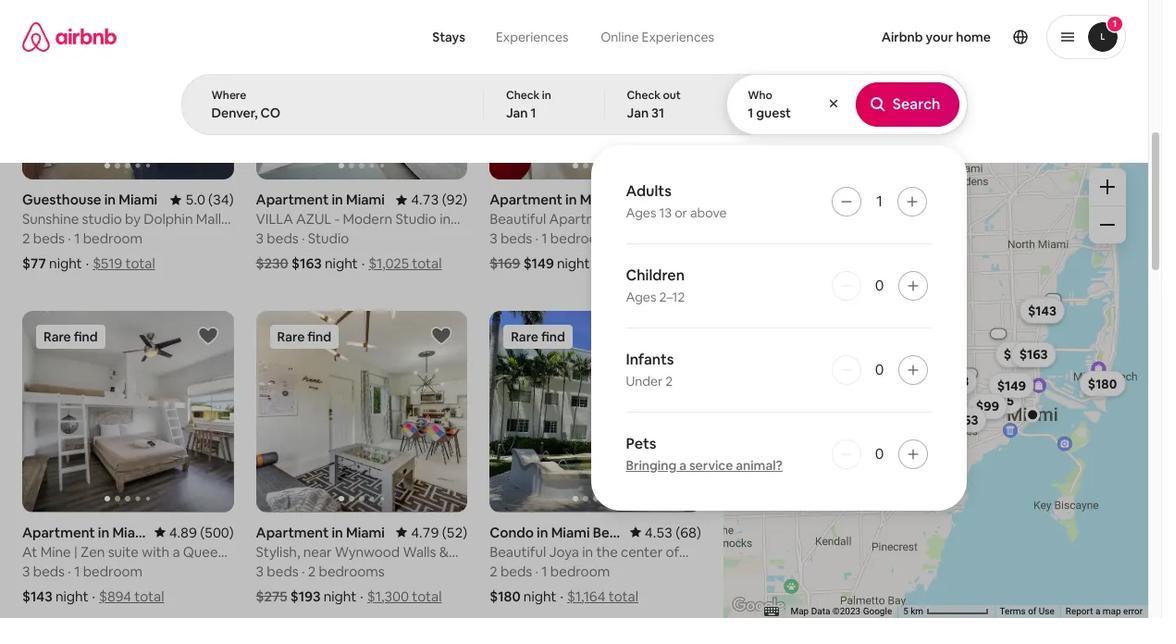 Task type: locate. For each thing, give the bounding box(es) containing it.
0 vertical spatial $149
[[524, 255, 554, 273]]

bedroom up the $933 on the right top
[[551, 230, 610, 248]]

night inside 2 beds · 1 bedroom $77 night · $519 total
[[49, 255, 82, 273]]

bedroom up $894
[[83, 563, 143, 580]]

0 vertical spatial $180
[[1088, 376, 1117, 392]]

zoom in image
[[1101, 180, 1116, 194]]

bedroom inside 3 beds · 1 bedroom $143 night · $894 total
[[83, 563, 143, 580]]

$149 inside "$149 $143"
[[997, 377, 1026, 394]]

amazing
[[443, 118, 490, 133], [143, 119, 190, 133]]

1 vertical spatial apartment
[[256, 524, 329, 541]]

4.73 (92)
[[411, 191, 468, 209]]

apartment up studio on the left top
[[256, 191, 329, 209]]

·
[[68, 230, 71, 248], [302, 230, 305, 248], [536, 230, 539, 248], [86, 255, 89, 273], [362, 255, 365, 273], [68, 563, 71, 580], [302, 563, 305, 580], [536, 563, 539, 580], [92, 588, 95, 605], [360, 588, 364, 605], [561, 588, 564, 605]]

pets bringing a service animal?
[[626, 434, 783, 474]]

stays tab panel
[[181, 74, 1041, 511]]

1 vertical spatial $149
[[997, 377, 1026, 394]]

total inside 3 beds · 2 bedrooms $275 $193 night · $1,300 total
[[412, 588, 442, 605]]

miami up bedrooms
[[346, 524, 385, 541]]

bedroom for 3 beds · 1 bedroom $143 night · $894 total
[[83, 563, 143, 580]]

$180 left $1,164
[[490, 588, 521, 605]]

infants under 2
[[626, 350, 674, 390]]

bedroom up "$519"
[[83, 230, 143, 248]]

jan for jan 31
[[627, 105, 649, 121]]

bedroom inside 2 beds · 1 bedroom $180 night · $1,164 total
[[551, 563, 610, 580]]

ages inside adults ages 13 or above
[[626, 205, 657, 221]]

3 beds · studio $230 $163 night · $1,025 total
[[256, 230, 442, 273]]

0 vertical spatial apartment
[[256, 191, 329, 209]]

1 check from the left
[[506, 88, 540, 103]]

add to wishlist: apartment in miami image
[[197, 325, 219, 348], [431, 325, 453, 348]]

$149 down 3 beds · 1 bedroom
[[524, 255, 554, 273]]

4.89 (500)
[[169, 524, 234, 541]]

experiences up the check in jan 1 in the top left of the page
[[496, 29, 569, 45]]

beds inside 2 beds · 1 bedroom $180 night · $1,164 total
[[501, 563, 533, 580]]

miami
[[119, 191, 158, 209], [346, 191, 385, 209], [346, 524, 385, 541]]

apartment in miami up bedrooms
[[256, 524, 385, 541]]

3 0 from the top
[[876, 444, 885, 464]]

experiences button
[[480, 19, 585, 56]]

$1,164
[[568, 588, 606, 605]]

$275
[[256, 588, 288, 605]]

3 inside "3 beds · studio $230 $163 night · $1,025 total"
[[256, 230, 264, 248]]

2 ages from the top
[[626, 289, 657, 306]]

$143 left $894
[[22, 588, 53, 605]]

3 beds · 1 bedroom
[[490, 230, 610, 248]]

0 horizontal spatial a
[[680, 457, 687, 474]]

ages down adults
[[626, 205, 657, 221]]

$519 total button
[[93, 255, 155, 273]]

total inside "3 beds · studio $230 $163 night · $1,025 total"
[[412, 255, 442, 273]]

$193 right $275
[[291, 588, 321, 605]]

add to wishlist: apartment in miami image for (52)
[[431, 325, 453, 348]]

13
[[660, 205, 672, 221]]

1 horizontal spatial $143
[[1028, 303, 1057, 319]]

1 inside 2 beds · 1 bedroom $77 night · $519 total
[[74, 230, 80, 248]]

0 horizontal spatial jan
[[506, 105, 528, 121]]

total right "$519"
[[125, 255, 155, 273]]

bedroom inside 2 beds · 1 bedroom $77 night · $519 total
[[83, 230, 143, 248]]

beds inside 3 beds · 2 bedrooms $275 $193 night · $1,300 total
[[267, 563, 299, 580]]

$933 total
[[601, 255, 666, 273]]

$1,025 total button
[[369, 255, 442, 273]]

2 beds · 1 bedroom $180 night · $1,164 total
[[490, 563, 639, 605]]

$163
[[292, 255, 322, 273], [1019, 347, 1048, 363]]

0 horizontal spatial $143
[[22, 588, 53, 605]]

stays
[[433, 29, 466, 45]]

$112
[[1028, 301, 1055, 318]]

$143 up $163 button
[[1028, 303, 1057, 319]]

1 vertical spatial $180
[[490, 588, 521, 605]]

night inside 3 beds · 2 bedrooms $275 $193 night · $1,300 total
[[324, 588, 357, 605]]

use
[[1039, 607, 1055, 617]]

total right $1,164
[[609, 588, 639, 605]]

$230
[[256, 255, 289, 273]]

0 for infants
[[876, 360, 885, 380]]

in down experiences button
[[542, 88, 552, 103]]

night down bedrooms
[[324, 588, 357, 605]]

check inside check out jan 31
[[627, 88, 661, 103]]

1 horizontal spatial jan
[[627, 105, 649, 121]]

0 horizontal spatial $180
[[490, 588, 521, 605]]

amazing pools
[[143, 119, 221, 133]]

$163 button
[[1011, 342, 1056, 368]]

none search field containing adults
[[181, 0, 1041, 511]]

add to wishlist: apartment in miami image for (500)
[[197, 325, 219, 348]]

1 inside 2 beds · 1 bedroom $180 night · $1,164 total
[[542, 563, 548, 580]]

2 experiences from the left
[[642, 29, 715, 45]]

apartment in miami
[[256, 191, 385, 209], [256, 524, 385, 541]]

5
[[904, 607, 909, 617]]

$163 inside "3 beds · studio $230 $163 night · $1,025 total"
[[292, 255, 322, 273]]

$149 down $193 button
[[997, 377, 1026, 394]]

2 add to wishlist: apartment in miami image from the left
[[431, 325, 453, 348]]

in up bedrooms
[[332, 524, 343, 541]]

infants
[[626, 350, 674, 369]]

apartment in miami for 2
[[256, 524, 385, 541]]

bedroom for 3 beds · 1 bedroom
[[551, 230, 610, 248]]

terms
[[1000, 607, 1026, 617]]

0 horizontal spatial amazing
[[143, 119, 190, 133]]

$193 up $149 button
[[1004, 346, 1032, 363]]

1 0 from the top
[[876, 276, 885, 295]]

1 horizontal spatial check
[[627, 88, 661, 103]]

$1,300 total button
[[367, 588, 442, 605]]

0 horizontal spatial experiences
[[496, 29, 569, 45]]

apartment in miami up studio on the left top
[[256, 191, 385, 209]]

total
[[977, 103, 1002, 118], [125, 255, 155, 273], [412, 255, 442, 273], [636, 255, 666, 273], [135, 588, 164, 605], [412, 588, 442, 605], [609, 588, 639, 605]]

1 button
[[1047, 15, 1127, 59]]

1 vertical spatial $193
[[291, 588, 321, 605]]

a left service
[[680, 457, 687, 474]]

miami for 1 bedroom
[[119, 191, 158, 209]]

beds for 3 beds · 2 bedrooms $275 $193 night · $1,300 total
[[267, 563, 299, 580]]

2 jan from the left
[[627, 105, 649, 121]]

4.89 out of 5 average rating,  500 reviews image
[[154, 524, 234, 541]]

4.73 out of 5 average rating,  92 reviews image
[[396, 191, 468, 209]]

apartment
[[256, 191, 329, 209], [256, 524, 329, 541]]

apartment for studio
[[256, 191, 329, 209]]

1 horizontal spatial $163
[[1019, 347, 1048, 363]]

$180 right "$149 $143" at right
[[1088, 376, 1117, 392]]

$163 up $149 button
[[1019, 347, 1048, 363]]

1 horizontal spatial experiences
[[642, 29, 715, 45]]

3 for 3 beds · 2 bedrooms $275 $193 night · $1,300 total
[[256, 563, 264, 580]]

bedroom up $1,164
[[551, 563, 610, 580]]

4.82 out of 5 average rating,  479 reviews image
[[622, 191, 702, 209]]

$163 down studio on the left top
[[292, 255, 322, 273]]

1 vertical spatial 0
[[876, 360, 885, 380]]

in right guesthouse on the top left of page
[[104, 191, 116, 209]]

parks
[[296, 118, 325, 133]]

jan down experiences button
[[506, 105, 528, 121]]

keyboard shortcuts image
[[765, 608, 780, 617]]

a
[[680, 457, 687, 474], [1096, 607, 1101, 617]]

night left $1,164
[[524, 588, 557, 605]]

total right $1,025
[[412, 255, 442, 273]]

1 vertical spatial a
[[1096, 607, 1101, 617]]

check up views
[[506, 88, 540, 103]]

0 horizontal spatial add to wishlist: apartment in miami image
[[197, 325, 219, 348]]

2 apartment in miami from the top
[[256, 524, 385, 541]]

check
[[506, 88, 540, 103], [627, 88, 661, 103]]

None search field
[[181, 0, 1041, 511]]

3 for 3 beds · 1 bedroom $143 night · $894 total
[[22, 563, 30, 580]]

0 vertical spatial $163
[[292, 255, 322, 273]]

$143 inside "$149 $143"
[[1028, 303, 1057, 319]]

jan
[[506, 105, 528, 121], [627, 105, 649, 121]]

0 vertical spatial 0
[[876, 276, 885, 295]]

bringing a service animal? button
[[626, 457, 783, 474]]

google image
[[729, 594, 790, 619]]

3 for 3 beds · studio $230 $163 night · $1,025 total
[[256, 230, 264, 248]]

0 vertical spatial $193
[[1004, 346, 1032, 363]]

map
[[791, 607, 809, 617]]

beds inside 2 beds · 1 bedroom $77 night · $519 total
[[33, 230, 65, 248]]

0 vertical spatial a
[[680, 457, 687, 474]]

4.82
[[637, 191, 665, 209]]

2 inside 2 beds · 1 bedroom $77 night · $519 total
[[22, 230, 30, 248]]

miami up studio on the left top
[[346, 191, 385, 209]]

ages down children
[[626, 289, 657, 306]]

night down studio on the left top
[[325, 255, 358, 273]]

who
[[748, 88, 773, 103]]

group
[[22, 0, 234, 180], [256, 0, 468, 180], [490, 0, 913, 180], [0, 74, 809, 146], [22, 311, 234, 513], [256, 311, 468, 513], [490, 311, 702, 513]]

bedroom for 2 beds · 1 bedroom $77 night · $519 total
[[83, 230, 143, 248]]

1 horizontal spatial amazing
[[443, 118, 490, 133]]

2 check from the left
[[627, 88, 661, 103]]

lake
[[728, 119, 752, 133]]

check inside the check in jan 1
[[506, 88, 540, 103]]

profile element
[[746, 0, 1127, 74]]

$193
[[1004, 346, 1032, 363], [291, 588, 321, 605]]

1 vertical spatial apartment in miami
[[256, 524, 385, 541]]

0 horizontal spatial $163
[[292, 255, 322, 273]]

map data ©2023 google
[[791, 607, 893, 617]]

$99 button
[[968, 394, 1008, 420]]

$143
[[1028, 303, 1057, 319], [22, 588, 53, 605]]

$180 inside 2 beds · 1 bedroom $180 night · $1,164 total
[[490, 588, 521, 605]]

1 ages from the top
[[626, 205, 657, 221]]

before
[[1004, 103, 1039, 118]]

night left $894
[[55, 588, 88, 605]]

apartment up $275
[[256, 524, 329, 541]]

1 horizontal spatial $193
[[1004, 346, 1032, 363]]

total right $1,300
[[412, 588, 442, 605]]

studio
[[308, 230, 349, 248]]

add to wishlist: condo in miami beach image
[[665, 325, 687, 348]]

2 vertical spatial 0
[[876, 444, 885, 464]]

ages
[[626, 205, 657, 221], [626, 289, 657, 306]]

1 inside who 1 guest
[[748, 105, 754, 121]]

beds inside "3 beds · studio $230 $163 night · $1,025 total"
[[267, 230, 299, 248]]

1 horizontal spatial add to wishlist: apartment in miami image
[[431, 325, 453, 348]]

$99
[[976, 398, 1000, 415]]

4.82 (479)
[[637, 191, 702, 209]]

1 horizontal spatial $149
[[997, 377, 1026, 394]]

check for 31
[[627, 88, 661, 103]]

1 inside the check in jan 1
[[531, 105, 537, 121]]

night down 3 beds · 1 bedroom
[[557, 255, 590, 273]]

group for 4.82 (479)
[[490, 0, 913, 180]]

(68)
[[676, 524, 702, 541]]

5.0 (34)
[[186, 191, 234, 209]]

a left map
[[1096, 607, 1101, 617]]

2 0 from the top
[[876, 360, 885, 380]]

amazing left views
[[443, 118, 490, 133]]

check up 31
[[627, 88, 661, 103]]

bedroom for 2 beds · 1 bedroom $180 night · $1,164 total
[[551, 563, 610, 580]]

total left before
[[977, 103, 1002, 118]]

1 apartment in miami from the top
[[256, 191, 385, 209]]

4.73
[[411, 191, 439, 209]]

above
[[691, 205, 727, 221]]

3 beds · 1 bedroom $143 night · $894 total
[[22, 563, 164, 605]]

amazing left pools
[[143, 119, 190, 133]]

$149 button
[[989, 373, 1035, 399]]

night inside 3 beds · 1 bedroom $143 night · $894 total
[[55, 588, 88, 605]]

$149
[[524, 255, 554, 273], [997, 377, 1026, 394]]

1 jan from the left
[[506, 105, 528, 121]]

night inside "3 beds · studio $230 $163 night · $1,025 total"
[[325, 255, 358, 273]]

©2023
[[833, 607, 861, 617]]

amazing for amazing views
[[443, 118, 490, 133]]

miami left 5.0
[[119, 191, 158, 209]]

3 for 3 beds · 1 bedroom
[[490, 230, 498, 248]]

3 inside 3 beds · 2 bedrooms $275 $193 night · $1,300 total
[[256, 563, 264, 580]]

1 apartment from the top
[[256, 191, 329, 209]]

1 horizontal spatial $180
[[1088, 376, 1117, 392]]

display total before taxes button
[[921, 88, 1127, 132]]

beds for 3 beds · studio $230 $163 night · $1,025 total
[[267, 230, 299, 248]]

0 vertical spatial ages
[[626, 205, 657, 221]]

group for 4.89 (500)
[[22, 311, 234, 513]]

night for 3 beds · 1 bedroom $143 night · $894 total
[[55, 588, 88, 605]]

beds inside 3 beds · 1 bedroom $143 night · $894 total
[[33, 563, 65, 580]]

1 vertical spatial ages
[[626, 289, 657, 306]]

animal?
[[736, 457, 783, 474]]

night for 2 beds · 1 bedroom $180 night · $1,164 total
[[524, 588, 557, 605]]

experiences inside experiences button
[[496, 29, 569, 45]]

1 vertical spatial $163
[[1019, 347, 1048, 363]]

online experiences link
[[585, 19, 731, 56]]

4.79 out of 5 average rating,  52 reviews image
[[396, 524, 468, 541]]

0 vertical spatial $143
[[1028, 303, 1057, 319]]

1 vertical spatial $143
[[22, 588, 53, 605]]

$88
[[946, 374, 969, 390]]

group for 4.79 (52)
[[256, 311, 468, 513]]

experiences right online
[[642, 29, 715, 45]]

beds
[[33, 230, 65, 248], [267, 230, 299, 248], [501, 230, 533, 248], [33, 563, 65, 580], [267, 563, 299, 580], [501, 563, 533, 580]]

$163 inside button
[[1019, 347, 1048, 363]]

jan inside the check in jan 1
[[506, 105, 528, 121]]

ages inside children ages 2–12
[[626, 289, 657, 306]]

total right the $933 on the right top
[[636, 255, 666, 273]]

what can we help you find? tab list
[[418, 19, 585, 56]]

3 inside 3 beds · 1 bedroom $143 night · $894 total
[[22, 563, 30, 580]]

0 vertical spatial apartment in miami
[[256, 191, 385, 209]]

2 apartment from the top
[[256, 524, 329, 541]]

jan inside check out jan 31
[[627, 105, 649, 121]]

in up studio on the left top
[[332, 191, 343, 209]]

0 horizontal spatial $149
[[524, 255, 554, 273]]

1 experiences from the left
[[496, 29, 569, 45]]

2 inside 2 beds · 1 bedroom $180 night · $1,164 total
[[490, 563, 498, 580]]

in
[[542, 88, 552, 103], [104, 191, 116, 209], [332, 191, 343, 209], [332, 524, 343, 541]]

taxes
[[1042, 103, 1070, 118]]

data
[[812, 607, 831, 617]]

$933
[[601, 255, 633, 273]]

night inside 2 beds · 1 bedroom $180 night · $1,164 total
[[524, 588, 557, 605]]

bringing
[[626, 457, 677, 474]]

total inside 2 beds · 1 bedroom $77 night · $519 total
[[125, 255, 155, 273]]

0 horizontal spatial check
[[506, 88, 540, 103]]

google map
showing 24 stays. region
[[724, 146, 1149, 619]]

0 horizontal spatial $193
[[291, 588, 321, 605]]

0 for children
[[876, 276, 885, 295]]

total right $894
[[135, 588, 164, 605]]

Where field
[[212, 105, 454, 121]]

1 add to wishlist: apartment in miami image from the left
[[197, 325, 219, 348]]

night right $77
[[49, 255, 82, 273]]

jan left 31
[[627, 105, 649, 121]]

total inside 3 beds · 1 bedroom $143 night · $894 total
[[135, 588, 164, 605]]



Task type: vqa. For each thing, say whether or not it's contained in the screenshot.
Add to wishlist: Paradise Valley, Arizona icon
no



Task type: describe. For each thing, give the bounding box(es) containing it.
national
[[251, 118, 294, 133]]

under
[[626, 373, 663, 390]]

3 beds · 2 bedrooms $275 $193 night · $1,300 total
[[256, 563, 442, 605]]

4.53
[[645, 524, 673, 541]]

1 inside 3 beds · 1 bedroom $143 night · $894 total
[[74, 563, 80, 580]]

pets
[[626, 434, 657, 454]]

beds for 2 beds · 1 bedroom $77 night · $519 total
[[33, 230, 65, 248]]

stays button
[[418, 19, 480, 56]]

national parks
[[251, 118, 325, 133]]

(52)
[[442, 524, 468, 541]]

$180 inside button
[[1088, 376, 1117, 392]]

out
[[663, 88, 681, 103]]

$180 button
[[1080, 371, 1126, 397]]

map
[[1103, 607, 1122, 617]]

$193 inside 3 beds · 2 bedrooms $275 $193 night · $1,300 total
[[291, 588, 321, 605]]

$193 inside button
[[1004, 346, 1032, 363]]

ages for children
[[626, 289, 657, 306]]

check for 1
[[506, 88, 540, 103]]

$143 inside 3 beds · 1 bedroom $143 night · $894 total
[[22, 588, 53, 605]]

a inside pets bringing a service animal?
[[680, 457, 687, 474]]

2 beds · 1 bedroom $77 night · $519 total
[[22, 230, 155, 273]]

display total before taxes
[[937, 103, 1070, 118]]

group for 4.73 (92)
[[256, 0, 468, 180]]

miami for 2 bedrooms
[[346, 524, 385, 541]]

group containing national parks
[[0, 74, 809, 146]]

$1,300
[[367, 588, 409, 605]]

group for 5.0 (34)
[[22, 0, 234, 180]]

5 km
[[904, 607, 926, 617]]

$145
[[986, 393, 1014, 410]]

service
[[690, 457, 734, 474]]

in for 5.0 (34)
[[104, 191, 116, 209]]

night for 2 beds · 1 bedroom $77 night · $519 total
[[49, 255, 82, 273]]

guest
[[757, 105, 792, 121]]

display
[[937, 103, 975, 118]]

error
[[1124, 607, 1143, 617]]

report a map error link
[[1066, 607, 1143, 617]]

report a map error
[[1066, 607, 1143, 617]]

jan for jan 1
[[506, 105, 528, 121]]

5.0
[[186, 191, 205, 209]]

4.53 (68)
[[645, 524, 702, 541]]

4.79
[[411, 524, 439, 541]]

$1,025
[[369, 255, 409, 273]]

$77
[[22, 255, 46, 273]]

amazing views
[[443, 118, 522, 133]]

$894
[[99, 588, 132, 605]]

guesthouse in miami
[[22, 191, 158, 209]]

1 horizontal spatial a
[[1096, 607, 1101, 617]]

$193 button
[[996, 342, 1041, 368]]

check out jan 31
[[627, 88, 681, 121]]

$933 total button
[[601, 255, 666, 273]]

$894 total button
[[99, 588, 164, 605]]

of
[[1029, 607, 1037, 617]]

$169 $149 night
[[490, 255, 590, 273]]

4.79 (52)
[[411, 524, 468, 541]]

1 inside dropdown button
[[1114, 18, 1118, 30]]

airbnb your home link
[[871, 18, 1003, 56]]

2 inside 3 beds · 2 bedrooms $275 $193 night · $1,300 total
[[308, 563, 316, 580]]

(479)
[[668, 191, 702, 209]]

bedrooms
[[319, 563, 385, 580]]

play
[[648, 119, 669, 133]]

check in jan 1
[[506, 88, 552, 121]]

0 for pets
[[876, 444, 885, 464]]

adults ages 13 or above
[[626, 181, 727, 221]]

31
[[652, 105, 665, 121]]

beds for 3 beds · 1 bedroom $143 night · $894 total
[[33, 563, 65, 580]]

5.0 out of 5 average rating,  34 reviews image
[[171, 191, 234, 209]]

km
[[911, 607, 924, 617]]

experiences inside online experiences link
[[642, 29, 715, 45]]

total inside button
[[977, 103, 1002, 118]]

group for 4.53 (68)
[[490, 311, 702, 513]]

$112 button
[[1020, 296, 1063, 322]]

amazing for amazing pools
[[143, 119, 190, 133]]

$169
[[490, 255, 521, 273]]

children
[[626, 266, 685, 285]]

online
[[601, 29, 639, 45]]

(34)
[[208, 191, 234, 209]]

beds for 3 beds · 1 bedroom
[[501, 230, 533, 248]]

4.89
[[169, 524, 197, 541]]

5 km button
[[898, 606, 995, 619]]

terms of use link
[[1000, 607, 1055, 617]]

(500)
[[200, 524, 234, 541]]

children ages 2–12
[[626, 266, 685, 306]]

zoom out image
[[1101, 218, 1116, 232]]

airbnb your home
[[882, 29, 992, 45]]

$88 button
[[937, 369, 977, 395]]

total inside 2 beds · 1 bedroom $180 night · $1,164 total
[[609, 588, 639, 605]]

google
[[863, 607, 893, 617]]

terms of use
[[1000, 607, 1055, 617]]

$53 $99
[[956, 398, 1000, 428]]

2 inside "infants under 2"
[[666, 373, 673, 390]]

apartment for 2 bedrooms
[[256, 524, 329, 541]]

online experiences
[[601, 29, 715, 45]]

4.53 out of 5 average rating,  68 reviews image
[[630, 524, 702, 541]]

miami for studio
[[346, 191, 385, 209]]

home
[[957, 29, 992, 45]]

in inside the check in jan 1
[[542, 88, 552, 103]]

ages for adults
[[626, 205, 657, 221]]

airbnb
[[882, 29, 924, 45]]

beds for 2 beds · 1 bedroom $180 night · $1,164 total
[[501, 563, 533, 580]]

$145 button
[[977, 388, 1022, 414]]

where
[[212, 88, 247, 103]]

apartment in miami for studio
[[256, 191, 385, 209]]

2–12
[[660, 289, 685, 306]]

night for 3 beds · studio $230 $163 night · $1,025 total
[[325, 255, 358, 273]]

in for 4.79 (52)
[[332, 524, 343, 541]]

$149 $143
[[997, 303, 1057, 394]]

$53 button
[[948, 407, 987, 433]]

$1,164 total button
[[568, 588, 639, 605]]

in for 4.73 (92)
[[332, 191, 343, 209]]

pools
[[192, 119, 221, 133]]



